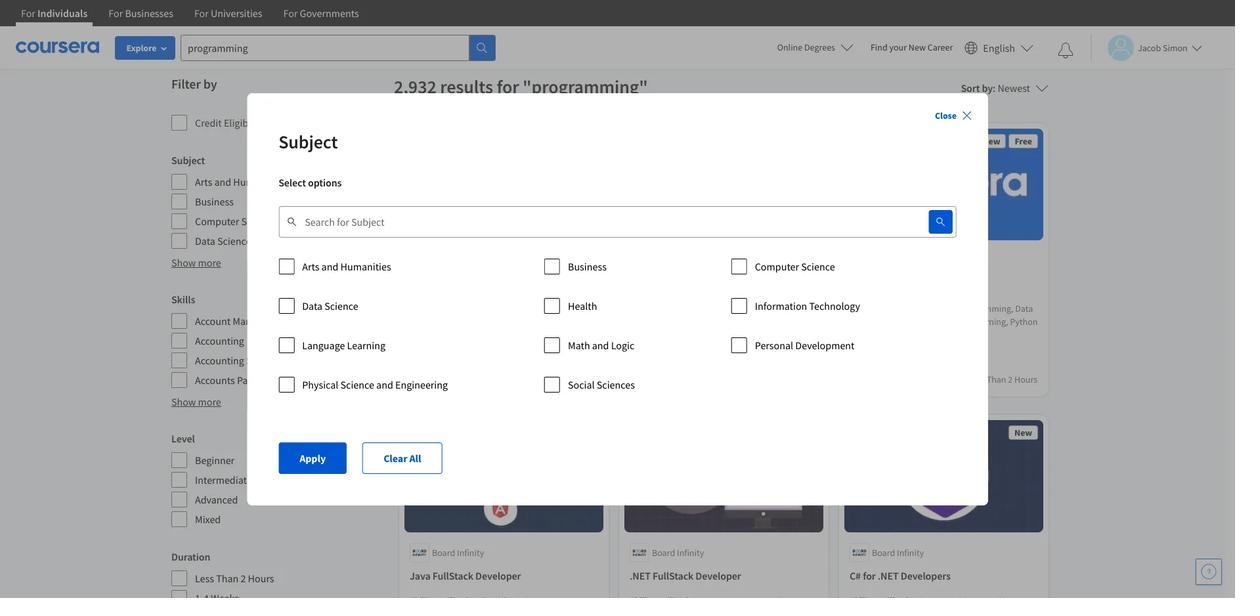 Task type: vqa. For each thing, say whether or not it's contained in the screenshot.
Marketing
no



Task type: describe. For each thing, give the bounding box(es) containing it.
english
[[983, 41, 1015, 54]]

:
[[993, 81, 996, 95]]

physical science and engineering
[[302, 378, 448, 391]]

subject group
[[171, 152, 386, 250]]

business inside the select subject options element
[[568, 260, 607, 273]]

board infinity for c#
[[872, 547, 924, 559]]

developer for .net fullstack developer
[[696, 569, 741, 582]]

accounting for accounting software
[[195, 354, 244, 367]]

0 vertical spatial new
[[909, 41, 926, 53]]

more for data
[[198, 256, 221, 269]]

an introduction to programming using python
[[630, 277, 800, 306]]

advanced
[[195, 493, 238, 506]]

principles,
[[684, 332, 725, 344]]

data inside subject group
[[195, 234, 215, 248]]

individuals
[[37, 7, 88, 20]]

eligible
[[224, 116, 256, 129]]

data science inside subject group
[[195, 234, 251, 248]]

math and logic
[[568, 339, 635, 352]]

java fullstack developer link
[[410, 568, 598, 584]]

computer inside computer programming, programming principles, python programming
[[698, 319, 737, 331]]

less than 2 hours
[[195, 572, 274, 585]]

duration group
[[171, 549, 386, 598]]

computer inside subject group
[[195, 215, 239, 228]]

math
[[568, 339, 590, 352]]

by for filter
[[203, 76, 217, 92]]

for businesses
[[109, 7, 173, 20]]

board for c#
[[872, 547, 895, 559]]

arts inside the select subject options element
[[302, 260, 319, 273]]

apply button
[[279, 442, 347, 474]]

sort by : newest
[[961, 81, 1030, 95]]

intermediate · guided project · less than 2 hours
[[850, 374, 1038, 386]]

technology
[[809, 299, 860, 312]]

algorithms,
[[478, 303, 522, 315]]

and inside subject group
[[214, 175, 231, 188]]

select subject options element
[[279, 253, 957, 411]]

science,
[[905, 316, 937, 328]]

2 · from the left
[[479, 374, 481, 386]]

show more for accounts payable and receivable
[[171, 395, 221, 408]]

machine
[[938, 316, 971, 328]]

personal development
[[755, 339, 855, 352]]

- for principles,
[[710, 374, 712, 386]]

problem
[[467, 316, 500, 328]]

more for accounts
[[198, 395, 221, 408]]

apply
[[300, 451, 326, 465]]

accounts
[[195, 374, 235, 387]]

skills for skills you'll gain
[[850, 303, 871, 315]]

receivable
[[293, 374, 340, 387]]

all
[[409, 451, 421, 465]]

mixed
[[195, 513, 221, 526]]

less inside duration group
[[195, 572, 214, 585]]

your
[[890, 41, 907, 53]]

data inside the select subject options element
[[302, 299, 322, 312]]

4 · from the left
[[699, 374, 701, 386]]

show more for data science
[[171, 256, 221, 269]]

c#
[[850, 569, 861, 582]]

information
[[755, 299, 807, 312]]

.net fullstack developer
[[630, 569, 741, 582]]

engineering
[[395, 378, 448, 391]]

.net fullstack developer link
[[630, 568, 818, 584]]

filter by
[[171, 76, 217, 92]]

java
[[410, 569, 431, 582]]

social
[[568, 378, 595, 391]]

python inside algorithms, computer programming, problem solving, python programming
[[534, 316, 562, 328]]

close button
[[930, 103, 978, 127]]

newest
[[998, 81, 1030, 95]]

account management
[[195, 315, 290, 328]]

beginner · course · 1 - 4 weeks for principles,
[[630, 374, 745, 386]]

developers
[[901, 569, 951, 582]]

for for universities
[[194, 7, 209, 20]]

find your new career
[[871, 41, 953, 53]]

credit
[[195, 116, 222, 129]]

payable
[[237, 374, 272, 387]]

level
[[171, 432, 195, 445]]

1 for principles,
[[703, 374, 708, 386]]

computer inside computer programming, data analysis, data science, machine learning, python programming
[[918, 303, 957, 315]]

personal
[[755, 339, 793, 352]]

infinity for .net
[[677, 547, 704, 559]]

options
[[308, 176, 342, 189]]

accounting software
[[195, 354, 285, 367]]

show more button for data
[[171, 255, 221, 271]]

project
[[935, 374, 962, 386]]

health
[[568, 299, 597, 312]]

for individuals
[[21, 7, 88, 20]]

and inside skills group
[[274, 374, 290, 387]]

board infinity for java
[[432, 547, 484, 559]]

board infinity for .net
[[652, 547, 704, 559]]

5 · from the left
[[901, 374, 904, 386]]

2 inside duration group
[[241, 572, 246, 585]]

using
[[776, 277, 800, 291]]

humanities inside the select subject options element
[[341, 260, 391, 273]]

show more button for accounts
[[171, 394, 221, 410]]

software
[[246, 354, 285, 367]]

clear all
[[384, 451, 421, 465]]

learning,
[[973, 316, 1008, 328]]

close
[[935, 109, 957, 121]]

coursera image
[[16, 37, 99, 58]]

find
[[871, 41, 888, 53]]

2,932 results for "programming"
[[394, 75, 648, 99]]

Search by keyword search field
[[305, 206, 898, 237]]

business inside subject group
[[195, 195, 234, 208]]

programming, for programming
[[739, 319, 794, 331]]

for universities
[[194, 7, 262, 20]]

subject inside group
[[171, 154, 205, 167]]

6 · from the left
[[964, 374, 967, 386]]

an introduction to programming using python link
[[630, 276, 818, 308]]

english button
[[960, 26, 1039, 69]]

language
[[302, 339, 345, 352]]

arts and humanities inside the select subject options element
[[302, 260, 391, 273]]

guided
[[906, 374, 933, 386]]

programming inside an introduction to programming using python
[[713, 277, 774, 291]]

intermediate for intermediate · guided project · less than 2 hours
[[850, 374, 900, 386]]

programming left 'principles,'
[[630, 332, 682, 344]]

1 for problem
[[483, 374, 488, 386]]

social sciences
[[568, 378, 635, 391]]

weeks for python
[[721, 374, 745, 386]]

duration
[[171, 550, 210, 563]]

python inside computer programming, programming principles, python programming
[[726, 332, 754, 344]]

c# for .net developers
[[850, 569, 951, 582]]

programming, inside algorithms, computer programming, problem solving, python programming
[[410, 316, 465, 328]]

sciences
[[597, 378, 635, 391]]

computer programming, data analysis, data science, machine learning, python programming
[[850, 303, 1038, 341]]

information technology
[[755, 299, 860, 312]]

developer for java fullstack developer
[[476, 569, 521, 582]]



Task type: locate. For each thing, give the bounding box(es) containing it.
find your new career link
[[864, 39, 960, 56]]

1 developer from the left
[[476, 569, 521, 582]]

2 more from the top
[[198, 395, 221, 408]]

arts and humanities
[[195, 175, 284, 188], [302, 260, 391, 273]]

1 horizontal spatial computer science
[[755, 260, 835, 273]]

1 horizontal spatial than
[[987, 374, 1006, 386]]

0 horizontal spatial 4
[[494, 374, 499, 386]]

for for individuals
[[21, 7, 35, 20]]

2
[[1008, 374, 1013, 386], [241, 572, 246, 585]]

filter
[[171, 76, 201, 92]]

2 horizontal spatial board infinity
[[872, 547, 924, 559]]

0 horizontal spatial 2
[[241, 572, 246, 585]]

computer science inside the select subject options element
[[755, 260, 835, 273]]

than down "mixed"
[[216, 572, 239, 585]]

arts and humanities inside subject group
[[195, 175, 284, 188]]

board for java
[[432, 547, 455, 559]]

intermediate
[[850, 374, 900, 386], [195, 473, 252, 487]]

computer
[[195, 215, 239, 228], [755, 260, 799, 273], [524, 303, 563, 315], [918, 303, 957, 315], [698, 319, 737, 331]]

1 horizontal spatial humanities
[[341, 260, 391, 273]]

by right filter
[[203, 76, 217, 92]]

0 horizontal spatial programming,
[[410, 316, 465, 328]]

0 vertical spatial arts and humanities
[[195, 175, 284, 188]]

intermediate up advanced at the bottom left
[[195, 473, 252, 487]]

"programming"
[[523, 75, 648, 99]]

.net
[[630, 569, 651, 582], [878, 569, 899, 582]]

1 horizontal spatial intermediate
[[850, 374, 900, 386]]

show more up "account"
[[171, 256, 221, 269]]

show for accounts
[[171, 395, 196, 408]]

data
[[195, 234, 215, 248], [302, 299, 322, 312], [1015, 303, 1033, 315], [885, 316, 903, 328]]

1 weeks from the left
[[501, 374, 525, 386]]

humanities
[[233, 175, 284, 188], [341, 260, 391, 273]]

solving,
[[501, 316, 532, 328]]

more
[[198, 256, 221, 269], [198, 395, 221, 408]]

beginner · course · 1 - 4 weeks down 'principles,'
[[630, 374, 745, 386]]

1 horizontal spatial developer
[[696, 569, 741, 582]]

python inside an introduction to programming using python
[[630, 293, 662, 306]]

1 horizontal spatial data science
[[302, 299, 358, 312]]

sort
[[961, 81, 980, 95]]

infinity for c#
[[897, 547, 924, 559]]

0 vertical spatial business
[[195, 195, 234, 208]]

beginner for algorithms, computer programming, problem solving, python programming
[[410, 374, 444, 386]]

banner navigation
[[11, 0, 370, 36]]

c# for .net developers link
[[850, 568, 1038, 584]]

0 horizontal spatial business
[[195, 195, 234, 208]]

1 horizontal spatial for
[[863, 569, 876, 582]]

accounting for accounting
[[195, 334, 244, 347]]

1 horizontal spatial hours
[[1015, 374, 1038, 386]]

help center image
[[1201, 564, 1217, 580]]

beginner inside "level" 'group'
[[195, 454, 235, 467]]

programming up engineering in the bottom left of the page
[[410, 329, 462, 341]]

programming,
[[959, 303, 1014, 315], [410, 316, 465, 328], [739, 319, 794, 331]]

accounting up accounts
[[195, 354, 244, 367]]

search image
[[936, 216, 946, 227]]

1 horizontal spatial course
[[670, 374, 697, 386]]

0 vertical spatial subject
[[279, 130, 338, 153]]

1 horizontal spatial business
[[568, 260, 607, 273]]

science
[[241, 215, 275, 228], [217, 234, 251, 248], [801, 260, 835, 273], [325, 299, 358, 312], [341, 378, 374, 391]]

1 horizontal spatial 1
[[703, 374, 708, 386]]

0 horizontal spatial by
[[203, 76, 217, 92]]

for left individuals
[[21, 7, 35, 20]]

select options
[[279, 176, 342, 189]]

1 horizontal spatial fullstack
[[653, 569, 694, 582]]

1 horizontal spatial -
[[710, 374, 712, 386]]

gain
[[897, 303, 914, 315]]

0 horizontal spatial beginner
[[195, 454, 235, 467]]

you'll
[[873, 303, 895, 315]]

computer inside the select subject options element
[[755, 260, 799, 273]]

level group
[[171, 431, 386, 528]]

0 horizontal spatial weeks
[[501, 374, 525, 386]]

1 vertical spatial humanities
[[341, 260, 391, 273]]

1 show from the top
[[171, 256, 196, 269]]

0 vertical spatial than
[[987, 374, 1006, 386]]

programming inside computer programming, data analysis, data science, machine learning, python programming
[[850, 329, 902, 341]]

4 for principles,
[[714, 374, 719, 386]]

programming, left problem at the bottom left
[[410, 316, 465, 328]]

show notifications image
[[1058, 43, 1074, 58]]

0 horizontal spatial intermediate
[[195, 473, 252, 487]]

course right engineering in the bottom left of the page
[[450, 374, 477, 386]]

credit eligible
[[195, 116, 256, 129]]

show more button up "account"
[[171, 255, 221, 271]]

to
[[702, 277, 711, 291]]

programming, inside computer programming, data analysis, data science, machine learning, python programming
[[959, 303, 1014, 315]]

2 horizontal spatial board
[[872, 547, 895, 559]]

skills up 'analysis,'
[[850, 303, 871, 315]]

0 vertical spatial show more
[[171, 256, 221, 269]]

1 horizontal spatial infinity
[[677, 547, 704, 559]]

for governments
[[283, 7, 359, 20]]

for right results on the left top
[[497, 75, 519, 99]]

course for programming,
[[450, 374, 477, 386]]

fullstack for java
[[433, 569, 473, 582]]

results
[[440, 75, 493, 99]]

1 vertical spatial arts and humanities
[[302, 260, 391, 273]]

python down an
[[630, 293, 662, 306]]

0 horizontal spatial board infinity
[[432, 547, 484, 559]]

0 vertical spatial show more button
[[171, 255, 221, 271]]

2 board from the left
[[652, 547, 675, 559]]

1 vertical spatial computer science
[[755, 260, 835, 273]]

2 accounting from the top
[[195, 354, 244, 367]]

0 horizontal spatial humanities
[[233, 175, 284, 188]]

show more button down accounts
[[171, 394, 221, 410]]

more up "account"
[[198, 256, 221, 269]]

clear all button
[[363, 442, 442, 474]]

data science
[[195, 234, 251, 248], [302, 299, 358, 312]]

programming, for data
[[959, 303, 1014, 315]]

1 horizontal spatial 4
[[714, 374, 719, 386]]

board up ".net fullstack developer"
[[652, 547, 675, 559]]

2 horizontal spatial infinity
[[897, 547, 924, 559]]

1 horizontal spatial board
[[652, 547, 675, 559]]

0 horizontal spatial fullstack
[[433, 569, 473, 582]]

board up java fullstack developer at the left bottom of page
[[432, 547, 455, 559]]

subject dialog
[[247, 93, 988, 505]]

1 horizontal spatial weeks
[[721, 374, 745, 386]]

by for sort
[[982, 81, 993, 95]]

than inside duration group
[[216, 572, 239, 585]]

arts inside subject group
[[195, 175, 212, 188]]

show
[[171, 256, 196, 269], [171, 395, 196, 408]]

for right 'c#'
[[863, 569, 876, 582]]

1 vertical spatial less
[[195, 572, 214, 585]]

0 horizontal spatial board
[[432, 547, 455, 559]]

skills inside group
[[171, 293, 195, 306]]

for left 'businesses'
[[109, 7, 123, 20]]

1 horizontal spatial skills
[[850, 303, 871, 315]]

subject down the credit
[[171, 154, 205, 167]]

2 weeks from the left
[[721, 374, 745, 386]]

board infinity up c# for .net developers
[[872, 547, 924, 559]]

subject up select options
[[279, 130, 338, 153]]

java fullstack developer
[[410, 569, 521, 582]]

4 for from the left
[[283, 7, 298, 20]]

intermediate left guided
[[850, 374, 900, 386]]

0 vertical spatial computer science
[[195, 215, 275, 228]]

infinity up c# for .net developers
[[897, 547, 924, 559]]

1 horizontal spatial programming,
[[739, 319, 794, 331]]

intermediate for intermediate
[[195, 473, 252, 487]]

board up c# for .net developers
[[872, 547, 895, 559]]

select
[[279, 176, 306, 189]]

show up level
[[171, 395, 196, 408]]

2 show from the top
[[171, 395, 196, 408]]

4 down algorithms, computer programming, problem solving, python programming
[[494, 374, 499, 386]]

learning
[[347, 339, 386, 352]]

0 horizontal spatial beginner · course · 1 - 4 weeks
[[410, 374, 525, 386]]

for left universities
[[194, 7, 209, 20]]

1 board from the left
[[432, 547, 455, 559]]

1 for from the left
[[21, 7, 35, 20]]

1 horizontal spatial subject
[[279, 130, 338, 153]]

board
[[432, 547, 455, 559], [652, 547, 675, 559], [872, 547, 895, 559]]

show up "account"
[[171, 256, 196, 269]]

hours inside duration group
[[248, 572, 274, 585]]

1 horizontal spatial 2
[[1008, 374, 1013, 386]]

3 infinity from the left
[[897, 547, 924, 559]]

0 vertical spatial accounting
[[195, 334, 244, 347]]

show for data
[[171, 256, 196, 269]]

intermediate inside "level" 'group'
[[195, 473, 252, 487]]

an
[[630, 277, 641, 291]]

0 vertical spatial data science
[[195, 234, 251, 248]]

-
[[490, 374, 492, 386], [710, 374, 712, 386]]

None search field
[[181, 34, 496, 61]]

2 for from the left
[[109, 7, 123, 20]]

1 4 from the left
[[494, 374, 499, 386]]

0 vertical spatial show
[[171, 256, 196, 269]]

2 board infinity from the left
[[652, 547, 704, 559]]

1 vertical spatial subject
[[171, 154, 205, 167]]

0 horizontal spatial for
[[497, 75, 519, 99]]

2 horizontal spatial programming,
[[959, 303, 1014, 315]]

2 1 from the left
[[703, 374, 708, 386]]

1 vertical spatial arts
[[302, 260, 319, 273]]

2 - from the left
[[710, 374, 712, 386]]

beginner for computer programming, programming principles, python programming
[[630, 374, 664, 386]]

course for programming
[[670, 374, 697, 386]]

less right 'project'
[[968, 374, 985, 386]]

0 vertical spatial more
[[198, 256, 221, 269]]

2 .net from the left
[[878, 569, 899, 582]]

more down accounts
[[198, 395, 221, 408]]

1 vertical spatial business
[[568, 260, 607, 273]]

programming inside algorithms, computer programming, problem solving, python programming
[[410, 329, 462, 341]]

weeks down the solving,
[[501, 374, 525, 386]]

3 board from the left
[[872, 547, 895, 559]]

management
[[233, 315, 290, 328]]

0 horizontal spatial arts and humanities
[[195, 175, 284, 188]]

governments
[[300, 7, 359, 20]]

1 horizontal spatial new
[[983, 135, 1000, 147]]

2 4 from the left
[[714, 374, 719, 386]]

computer inside algorithms, computer programming, problem solving, python programming
[[524, 303, 563, 315]]

programming
[[713, 277, 774, 291], [410, 329, 462, 341], [850, 329, 902, 341], [630, 332, 682, 344], [756, 332, 809, 344]]

3 for from the left
[[194, 7, 209, 20]]

0 vertical spatial humanities
[[233, 175, 284, 188]]

1 horizontal spatial by
[[982, 81, 993, 95]]

1 show more from the top
[[171, 256, 221, 269]]

board for .net
[[652, 547, 675, 559]]

hours
[[1015, 374, 1038, 386], [248, 572, 274, 585]]

1 vertical spatial new
[[983, 135, 1000, 147]]

0 vertical spatial 2
[[1008, 374, 1013, 386]]

1 horizontal spatial board infinity
[[652, 547, 704, 559]]

0 horizontal spatial computer science
[[195, 215, 275, 228]]

account
[[195, 315, 231, 328]]

skills group
[[171, 292, 386, 389]]

0 horizontal spatial course
[[450, 374, 477, 386]]

0 horizontal spatial arts
[[195, 175, 212, 188]]

beginner · course · 1 - 4 weeks for problem
[[410, 374, 525, 386]]

4 down 'principles,'
[[714, 374, 719, 386]]

1 fullstack from the left
[[433, 569, 473, 582]]

computer science
[[195, 215, 275, 228], [755, 260, 835, 273]]

infinity
[[457, 547, 484, 559], [677, 547, 704, 559], [897, 547, 924, 559]]

board infinity up ".net fullstack developer"
[[652, 547, 704, 559]]

python inside computer programming, data analysis, data science, machine learning, python programming
[[1010, 316, 1038, 328]]

board infinity
[[432, 547, 484, 559], [652, 547, 704, 559], [872, 547, 924, 559]]

0 vertical spatial hours
[[1015, 374, 1038, 386]]

2 infinity from the left
[[677, 547, 704, 559]]

weeks for solving,
[[501, 374, 525, 386]]

1 more from the top
[[198, 256, 221, 269]]

0 vertical spatial less
[[968, 374, 985, 386]]

infinity for java
[[457, 547, 484, 559]]

4 for problem
[[494, 374, 499, 386]]

skills up "account"
[[171, 293, 195, 306]]

2 developer from the left
[[696, 569, 741, 582]]

python right the solving,
[[534, 316, 562, 328]]

than right 'project'
[[987, 374, 1006, 386]]

1 beginner · course · 1 - 4 weeks from the left
[[410, 374, 525, 386]]

board infinity up java fullstack developer at the left bottom of page
[[432, 547, 484, 559]]

- for problem
[[490, 374, 492, 386]]

0 horizontal spatial data science
[[195, 234, 251, 248]]

businesses
[[125, 7, 173, 20]]

1
[[483, 374, 488, 386], [703, 374, 708, 386]]

development
[[795, 339, 855, 352]]

1 - from the left
[[490, 374, 492, 386]]

1 down algorithms, computer programming, problem solving, python programming
[[483, 374, 488, 386]]

0 horizontal spatial infinity
[[457, 547, 484, 559]]

clear
[[384, 451, 407, 465]]

0 horizontal spatial than
[[216, 572, 239, 585]]

1 horizontal spatial .net
[[878, 569, 899, 582]]

course down 'principles,'
[[670, 374, 697, 386]]

than
[[987, 374, 1006, 386], [216, 572, 239, 585]]

2 course from the left
[[670, 374, 697, 386]]

less down duration
[[195, 572, 214, 585]]

1 horizontal spatial less
[[968, 374, 985, 386]]

programming, up learning,
[[959, 303, 1014, 315]]

show more down accounts
[[171, 395, 221, 408]]

infinity up ".net fullstack developer"
[[677, 547, 704, 559]]

data science inside the select subject options element
[[302, 299, 358, 312]]

0 horizontal spatial developer
[[476, 569, 521, 582]]

algorithms, computer programming, problem solving, python programming
[[410, 303, 563, 341]]

1 vertical spatial show more button
[[171, 394, 221, 410]]

0 horizontal spatial less
[[195, 572, 214, 585]]

1 vertical spatial accounting
[[195, 354, 244, 367]]

1 .net from the left
[[630, 569, 651, 582]]

accounts payable and receivable
[[195, 374, 340, 387]]

logic
[[611, 339, 635, 352]]

beginner · course · 1 - 4 weeks down problem at the bottom left
[[410, 374, 525, 386]]

1 vertical spatial for
[[863, 569, 876, 582]]

for left "governments"
[[283, 7, 298, 20]]

·
[[446, 374, 449, 386], [479, 374, 481, 386], [666, 374, 669, 386], [699, 374, 701, 386], [901, 374, 904, 386], [964, 374, 967, 386]]

infinity up java fullstack developer at the left bottom of page
[[457, 547, 484, 559]]

0 horizontal spatial 1
[[483, 374, 488, 386]]

introduction
[[643, 277, 700, 291]]

for for governments
[[283, 7, 298, 20]]

programming right to
[[713, 277, 774, 291]]

2 show more button from the top
[[171, 394, 221, 410]]

1 horizontal spatial arts and humanities
[[302, 260, 391, 273]]

0 horizontal spatial subject
[[171, 154, 205, 167]]

python right learning,
[[1010, 316, 1038, 328]]

programming down information
[[756, 332, 809, 344]]

language learning
[[302, 339, 386, 352]]

for
[[21, 7, 35, 20], [109, 7, 123, 20], [194, 7, 209, 20], [283, 7, 298, 20]]

programming, inside computer programming, programming principles, python programming
[[739, 319, 794, 331]]

python left personal
[[726, 332, 754, 344]]

skills you'll gain
[[850, 303, 914, 315]]

1 vertical spatial show
[[171, 395, 196, 408]]

2,932
[[394, 75, 436, 99]]

programming down 'analysis,'
[[850, 329, 902, 341]]

1 vertical spatial show more
[[171, 395, 221, 408]]

1 vertical spatial 2
[[241, 572, 246, 585]]

3 board infinity from the left
[[872, 547, 924, 559]]

programming, up personal
[[739, 319, 794, 331]]

physical
[[302, 378, 338, 391]]

beginner
[[410, 374, 444, 386], [630, 374, 664, 386], [195, 454, 235, 467]]

1 course from the left
[[450, 374, 477, 386]]

1 down 'principles,'
[[703, 374, 708, 386]]

2 beginner · course · 1 - 4 weeks from the left
[[630, 374, 745, 386]]

accounting down "account"
[[195, 334, 244, 347]]

0 horizontal spatial -
[[490, 374, 492, 386]]

1 infinity from the left
[[457, 547, 484, 559]]

1 show more button from the top
[[171, 255, 221, 271]]

0 horizontal spatial hours
[[248, 572, 274, 585]]

2 fullstack from the left
[[653, 569, 694, 582]]

1 accounting from the top
[[195, 334, 244, 347]]

free
[[1015, 135, 1032, 147]]

1 vertical spatial hours
[[248, 572, 274, 585]]

1 · from the left
[[446, 374, 449, 386]]

weeks down computer programming, programming principles, python programming
[[721, 374, 745, 386]]

1 vertical spatial data science
[[302, 299, 358, 312]]

1 vertical spatial more
[[198, 395, 221, 408]]

2 horizontal spatial new
[[1015, 427, 1032, 439]]

subject inside dialog
[[279, 130, 338, 153]]

by right sort at the right top of page
[[982, 81, 993, 95]]

accounting
[[195, 334, 244, 347], [195, 354, 244, 367]]

0 vertical spatial intermediate
[[850, 374, 900, 386]]

1 horizontal spatial beginner
[[410, 374, 444, 386]]

1 board infinity from the left
[[432, 547, 484, 559]]

computer programming, programming principles, python programming
[[630, 319, 809, 344]]

0 horizontal spatial new
[[909, 41, 926, 53]]

- down algorithms, computer programming, problem solving, python programming
[[490, 374, 492, 386]]

computer science inside subject group
[[195, 215, 275, 228]]

4
[[494, 374, 499, 386], [714, 374, 719, 386]]

humanities inside subject group
[[233, 175, 284, 188]]

3 · from the left
[[666, 374, 669, 386]]

weeks
[[501, 374, 525, 386], [721, 374, 745, 386]]

skills for skills
[[171, 293, 195, 306]]

1 horizontal spatial arts
[[302, 260, 319, 273]]

0 vertical spatial for
[[497, 75, 519, 99]]

fullstack for .net
[[653, 569, 694, 582]]

1 1 from the left
[[483, 374, 488, 386]]

new
[[909, 41, 926, 53], [983, 135, 1000, 147], [1015, 427, 1032, 439]]

for for businesses
[[109, 7, 123, 20]]

universities
[[211, 7, 262, 20]]

2 vertical spatial new
[[1015, 427, 1032, 439]]

2 show more from the top
[[171, 395, 221, 408]]

career
[[928, 41, 953, 53]]

- down 'principles,'
[[710, 374, 712, 386]]

1 horizontal spatial beginner · course · 1 - 4 weeks
[[630, 374, 745, 386]]

0 horizontal spatial .net
[[630, 569, 651, 582]]

beginner · course · 1 - 4 weeks
[[410, 374, 525, 386], [630, 374, 745, 386]]



